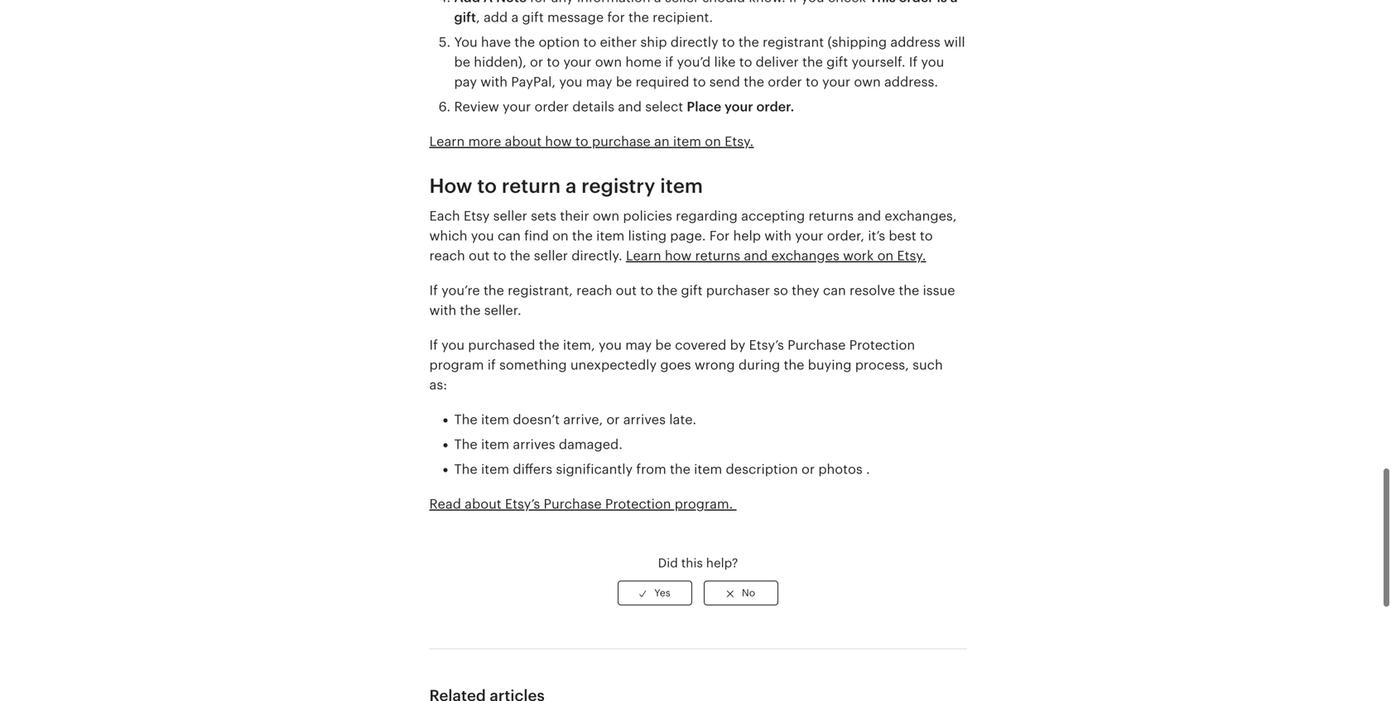 Task type: describe. For each thing, give the bounding box(es) containing it.
learn for learn more about how to purchase an item on etsy.
[[429, 134, 465, 149]]

the right send
[[744, 75, 764, 89]]

this
[[870, 0, 896, 5]]

deliver
[[756, 55, 799, 70]]

find
[[524, 229, 549, 244]]

out inside each etsy seller sets their own policies regarding accepting returns and exchanges, which you can find on the item listing page. for help with your order, it's best to reach out to the seller directly.
[[469, 248, 490, 263]]

doesn't
[[513, 412, 560, 427]]

exchanges,
[[885, 209, 957, 224]]

registrant,
[[508, 283, 573, 298]]

learn more about how to purchase an item on etsy.
[[429, 134, 754, 149]]

registrant
[[763, 35, 824, 50]]

with inside the if you're the registrant, reach out to the gift purchaser so they can resolve the issue with the seller.
[[429, 303, 457, 318]]

work
[[843, 248, 874, 263]]

help
[[733, 229, 761, 244]]

resolve
[[850, 283, 895, 298]]

the down listing
[[657, 283, 678, 298]]

to up 'seller.'
[[493, 248, 506, 263]]

goes
[[660, 358, 691, 373]]

more
[[468, 134, 501, 149]]

2 vertical spatial or
[[802, 462, 815, 477]]

1 horizontal spatial how
[[665, 248, 692, 263]]

to right like
[[739, 55, 752, 70]]

learn for learn how returns and exchanges work on etsy.
[[626, 248, 662, 263]]

read about etsy's purchase protection program. link
[[429, 497, 737, 512]]

a for is
[[951, 0, 958, 5]]

a for return
[[566, 175, 577, 197]]

1 vertical spatial etsy's
[[505, 497, 540, 512]]

the right for
[[629, 10, 649, 25]]

required
[[636, 75, 690, 89]]

0 horizontal spatial and
[[618, 99, 642, 114]]

did
[[658, 557, 678, 570]]

the right have
[[515, 35, 535, 50]]

to down "you'd"
[[693, 75, 706, 89]]

either
[[600, 35, 637, 50]]

can inside each etsy seller sets their own policies regarding accepting returns and exchanges, which you can find on the item listing page. for help with your order, it's best to reach out to the seller directly.
[[498, 229, 521, 244]]

recipient.
[[653, 10, 713, 25]]

your down send
[[725, 99, 753, 114]]

the up deliver
[[739, 35, 759, 50]]

reach inside the if you're the registrant, reach out to the gift purchaser so they can resolve the issue with the seller.
[[577, 283, 612, 298]]

accepting
[[741, 209, 805, 224]]

you're
[[442, 283, 480, 298]]

best
[[889, 229, 917, 244]]

1 vertical spatial about
[[465, 497, 502, 512]]

arrive,
[[563, 412, 603, 427]]

protection inside chased the item, you may be covered by etsy's purchase protection program if something unexpectedly goes wrong during the buying process, such as:
[[849, 338, 915, 353]]

order inside the you have the option to either ship directly to the registrant (shipping address will be hidden), or to your own home if you'd like to deliver the gift yourself. if you pay with paypal, you may be required to send the order to your own address.
[[768, 75, 802, 89]]

late.
[[669, 412, 697, 427]]

order,
[[827, 229, 865, 244]]

read
[[429, 497, 461, 512]]

may inside the you have the option to either ship directly to the registrant (shipping address will be hidden), or to your own home if you'd like to deliver the gift yourself. if you pay with paypal, you may be required to send the order to your own address.
[[586, 75, 613, 89]]

you'd
[[677, 55, 711, 70]]

0 horizontal spatial how
[[545, 134, 572, 149]]

the for the item arrives damaged.
[[454, 437, 478, 452]]

so
[[774, 283, 788, 298]]

you up details
[[559, 75, 583, 89]]

order.
[[757, 99, 795, 114]]

which
[[429, 229, 468, 244]]

0 horizontal spatial etsy.
[[725, 134, 754, 149]]

on inside each etsy seller sets their own policies regarding accepting returns and exchanges, which you can find on the item listing page. for help with your order, it's best to reach out to the seller directly.
[[553, 229, 569, 244]]

be inside chased the item, you may be covered by etsy's purchase protection program if something unexpectedly goes wrong during the buying process, such as:
[[656, 338, 672, 353]]

something
[[499, 358, 567, 373]]

order inside this order is a gift
[[899, 0, 934, 5]]

1 vertical spatial be
[[616, 75, 632, 89]]

2 horizontal spatial on
[[878, 248, 894, 263]]

have
[[481, 35, 511, 50]]

if inside chased the item, you may be covered by etsy's purchase protection program if something unexpectedly goes wrong during the buying process, such as:
[[488, 358, 496, 373]]

own inside each etsy seller sets their own policies regarding accepting returns and exchanges, which you can find on the item listing page. for help with your order, it's best to reach out to the seller directly.
[[593, 209, 620, 224]]

reach inside each etsy seller sets their own policies regarding accepting returns and exchanges, which you can find on the item listing page. for help with your order, it's best to reach out to the seller directly.
[[429, 248, 465, 263]]

,
[[476, 10, 480, 25]]

item inside each etsy seller sets their own policies regarding accepting returns and exchanges, which you can find on the item listing page. for help with your order, it's best to reach out to the seller directly.
[[596, 229, 625, 244]]

learn how returns and exchanges work on etsy.
[[626, 248, 926, 263]]

to down exchanges,
[[920, 229, 933, 244]]

0 horizontal spatial order
[[535, 99, 569, 114]]

address
[[891, 35, 941, 50]]

the left issue on the right of page
[[899, 283, 920, 298]]

covered
[[675, 338, 727, 353]]

1 vertical spatial seller
[[534, 248, 568, 263]]

1 vertical spatial own
[[854, 75, 881, 89]]

significantly
[[556, 462, 633, 477]]

chased the item, you may be covered by etsy's purchase protection program if something unexpectedly goes wrong during the buying process, such as:
[[429, 338, 943, 393]]

purchaser
[[706, 283, 770, 298]]

the up 'seller.'
[[484, 283, 504, 298]]

directly
[[671, 35, 719, 50]]

this
[[681, 557, 703, 570]]

damaged.
[[559, 437, 623, 452]]

1 horizontal spatial and
[[744, 248, 768, 263]]

policies
[[623, 209, 672, 224]]

they
[[792, 283, 820, 298]]

the item arrives damaged.
[[454, 437, 623, 452]]

purchase inside chased the item, you may be covered by etsy's purchase protection program if something unexpectedly goes wrong during the buying process, such as:
[[788, 338, 846, 353]]

their
[[560, 209, 589, 224]]

chased
[[490, 338, 535, 353]]

sets
[[531, 209, 557, 224]]

will
[[944, 35, 966, 50]]

1 vertical spatial returns
[[695, 248, 741, 263]]

issue
[[923, 283, 955, 298]]

pur
[[468, 338, 490, 353]]

to down details
[[576, 134, 589, 149]]

the up something
[[539, 338, 560, 353]]

send
[[710, 75, 740, 89]]

returns inside each etsy seller sets their own policies regarding accepting returns and exchanges, which you can find on the item listing page. for help with your order, it's best to reach out to the seller directly.
[[809, 209, 854, 224]]

unexpectedly
[[571, 358, 657, 373]]

photos
[[819, 462, 863, 477]]

buying
[[808, 358, 852, 373]]

your down (shipping on the right top of page
[[822, 75, 851, 89]]

to down "option"
[[547, 55, 560, 70]]

0 vertical spatial seller
[[493, 209, 527, 224]]

1 horizontal spatial on
[[705, 134, 721, 149]]

gift inside this order is a gift
[[454, 10, 476, 25]]

during
[[739, 358, 780, 373]]

directly.
[[572, 248, 623, 263]]

the down you're
[[460, 303, 481, 318]]

each
[[429, 209, 460, 224]]

the item doesn't arrive, or arrives late.
[[454, 412, 697, 427]]

1 vertical spatial protection
[[605, 497, 671, 512]]

each etsy seller sets their own policies regarding accepting returns and exchanges, which you can find on the item listing page. for help with your order, it's best to reach out to the seller directly.
[[429, 209, 957, 263]]

details
[[573, 99, 615, 114]]

home
[[626, 55, 662, 70]]

0 horizontal spatial arrives
[[513, 437, 555, 452]]

yourself.
[[852, 55, 906, 70]]

return
[[502, 175, 561, 197]]

you inside chased the item, you may be covered by etsy's purchase protection program if something unexpectedly goes wrong during the buying process, such as:
[[599, 338, 622, 353]]

exchanges
[[772, 248, 840, 263]]

.
[[866, 462, 870, 477]]

wrong
[[695, 358, 735, 373]]

you
[[454, 35, 478, 50]]

this order is a gift
[[454, 0, 958, 25]]

may inside chased the item, you may be covered by etsy's purchase protection program if something unexpectedly goes wrong during the buying process, such as:
[[626, 338, 652, 353]]

etsy
[[464, 209, 490, 224]]



Task type: locate. For each thing, give the bounding box(es) containing it.
you down etsy
[[471, 229, 494, 244]]

page.
[[670, 229, 706, 244]]

1 horizontal spatial a
[[566, 175, 577, 197]]

1 vertical spatial with
[[765, 229, 792, 244]]

0 vertical spatial learn
[[429, 134, 465, 149]]

2 horizontal spatial order
[[899, 0, 934, 5]]

to up like
[[722, 35, 735, 50]]

if up address.
[[909, 55, 918, 70]]

a up their
[[566, 175, 577, 197]]

with down hidden),
[[481, 75, 508, 89]]

add
[[484, 10, 508, 25]]

how down page.
[[665, 248, 692, 263]]

2 vertical spatial if
[[429, 338, 438, 353]]

the right from
[[670, 462, 691, 477]]

2 vertical spatial the
[[454, 462, 478, 477]]

2 horizontal spatial with
[[765, 229, 792, 244]]

protection
[[849, 338, 915, 353], [605, 497, 671, 512]]

0 horizontal spatial be
[[454, 55, 470, 70]]

2 vertical spatial be
[[656, 338, 672, 353]]

0 vertical spatial about
[[505, 134, 542, 149]]

purchase down significantly
[[544, 497, 602, 512]]

1 vertical spatial may
[[626, 338, 652, 353]]

on right find
[[553, 229, 569, 244]]

or left "photos"
[[802, 462, 815, 477]]

program
[[429, 358, 484, 373]]

reach
[[429, 248, 465, 263], [577, 283, 612, 298]]

1 horizontal spatial etsy.
[[897, 248, 926, 263]]

1 vertical spatial if
[[488, 358, 496, 373]]

about right the more
[[505, 134, 542, 149]]

order left is
[[899, 0, 934, 5]]

0 horizontal spatial a
[[511, 10, 519, 25]]

0 horizontal spatial about
[[465, 497, 502, 512]]

0 vertical spatial the
[[454, 412, 478, 427]]

1 vertical spatial arrives
[[513, 437, 555, 452]]

like
[[714, 55, 736, 70]]

if inside the you have the option to either ship directly to the registrant (shipping address will be hidden), or to your own home if you'd like to deliver the gift yourself. if you pay with paypal, you may be required to send the order to your own address.
[[665, 55, 674, 70]]

or right arrive, on the bottom of page
[[607, 412, 620, 427]]

message
[[547, 10, 604, 25]]

paypal,
[[511, 75, 556, 89]]

how up how to return a registry item
[[545, 134, 572, 149]]

None radio
[[618, 581, 692, 606], [704, 581, 779, 606], [618, 581, 692, 606], [704, 581, 779, 606]]

about
[[505, 134, 542, 149], [465, 497, 502, 512]]

if left you're
[[429, 283, 438, 298]]

if for if you're the registrant, reach out to the gift purchaser so they can resolve the issue with the seller.
[[429, 283, 438, 298]]

an
[[654, 134, 670, 149]]

0 vertical spatial returns
[[809, 209, 854, 224]]

if up program
[[429, 338, 438, 353]]

0 horizontal spatial reach
[[429, 248, 465, 263]]

2 horizontal spatial a
[[951, 0, 958, 5]]

with inside the you have the option to either ship directly to the registrant (shipping address will be hidden), or to your own home if you'd like to deliver the gift yourself. if you pay with paypal, you may be required to send the order to your own address.
[[481, 75, 508, 89]]

learn left the more
[[429, 134, 465, 149]]

1 horizontal spatial seller
[[534, 248, 568, 263]]

protection up process,
[[849, 338, 915, 353]]

0 horizontal spatial can
[[498, 229, 521, 244]]

1 vertical spatial purchase
[[544, 497, 602, 512]]

you inside each etsy seller sets their own policies regarding accepting returns and exchanges, which you can find on the item listing page. for help with your order, it's best to reach out to the seller directly.
[[471, 229, 494, 244]]

the item differs significantly from the item description or photos .
[[454, 462, 870, 477]]

reach down which
[[429, 248, 465, 263]]

may up details
[[586, 75, 613, 89]]

the
[[629, 10, 649, 25], [515, 35, 535, 50], [739, 35, 759, 50], [803, 55, 823, 70], [744, 75, 764, 89], [572, 229, 593, 244], [510, 248, 531, 263], [484, 283, 504, 298], [657, 283, 678, 298], [899, 283, 920, 298], [460, 303, 481, 318], [539, 338, 560, 353], [784, 358, 805, 373], [670, 462, 691, 477]]

about right the read
[[465, 497, 502, 512]]

arrives up differs
[[513, 437, 555, 452]]

gift left purchaser
[[681, 283, 703, 298]]

0 vertical spatial if
[[665, 55, 674, 70]]

with
[[481, 75, 508, 89], [765, 229, 792, 244], [429, 303, 457, 318]]

out
[[469, 248, 490, 263], [616, 283, 637, 298]]

purchase up buying at the bottom
[[788, 338, 846, 353]]

the down their
[[572, 229, 593, 244]]

if inside the if you're the registrant, reach out to the gift purchaser so they can resolve the issue with the seller.
[[429, 283, 438, 298]]

0 vertical spatial arrives
[[623, 412, 666, 427]]

be
[[454, 55, 470, 70], [616, 75, 632, 89], [656, 338, 672, 353]]

option
[[539, 35, 580, 50]]

review
[[454, 99, 499, 114]]

purchase
[[788, 338, 846, 353], [544, 497, 602, 512]]

learn more about how to purchase an item on etsy. link
[[429, 134, 754, 149]]

or
[[530, 55, 543, 70], [607, 412, 620, 427], [802, 462, 815, 477]]

1 horizontal spatial arrives
[[623, 412, 666, 427]]

on down it's at the right top of page
[[878, 248, 894, 263]]

gift
[[454, 10, 476, 25], [522, 10, 544, 25], [827, 55, 848, 70], [681, 283, 703, 298]]

your down paypal,
[[503, 99, 531, 114]]

you up unexpectedly on the bottom
[[599, 338, 622, 353]]

on
[[705, 134, 721, 149], [553, 229, 569, 244], [878, 248, 894, 263]]

you
[[921, 55, 945, 70], [559, 75, 583, 89], [471, 229, 494, 244], [442, 338, 465, 353], [599, 338, 622, 353]]

review your order details and select place your order.
[[454, 99, 795, 114]]

how to return a registry item
[[429, 175, 703, 197]]

if inside the you have the option to either ship directly to the registrant (shipping address will be hidden), or to your own home if you'd like to deliver the gift yourself. if you pay with paypal, you may be required to send the order to your own address.
[[909, 55, 918, 70]]

3 the from the top
[[454, 462, 478, 477]]

can right they
[[823, 283, 846, 298]]

description
[[726, 462, 798, 477]]

1 vertical spatial learn
[[626, 248, 662, 263]]

1 horizontal spatial returns
[[809, 209, 854, 224]]

own
[[595, 55, 622, 70], [854, 75, 881, 89], [593, 209, 620, 224]]

2 vertical spatial and
[[744, 248, 768, 263]]

1 vertical spatial out
[[616, 283, 637, 298]]

a right is
[[951, 0, 958, 5]]

1 vertical spatial a
[[511, 10, 519, 25]]

2 vertical spatial own
[[593, 209, 620, 224]]

gift up "option"
[[522, 10, 544, 25]]

is
[[937, 0, 947, 5]]

1 horizontal spatial protection
[[849, 338, 915, 353]]

hidden),
[[474, 55, 527, 70]]

1 horizontal spatial may
[[626, 338, 652, 353]]

seller
[[493, 209, 527, 224], [534, 248, 568, 263]]

can inside the if you're the registrant, reach out to the gift purchaser so they can resolve the issue with the seller.
[[823, 283, 846, 298]]

may up unexpectedly on the bottom
[[626, 338, 652, 353]]

for
[[607, 10, 625, 25]]

or inside the you have the option to either ship directly to the registrant (shipping address will be hidden), or to your own home if you'd like to deliver the gift yourself. if you pay with paypal, you may be required to send the order to your own address.
[[530, 55, 543, 70]]

how
[[429, 175, 473, 197]]

arrives left late.
[[623, 412, 666, 427]]

order down deliver
[[768, 75, 802, 89]]

your down "option"
[[563, 55, 592, 70]]

protection down from
[[605, 497, 671, 512]]

, add a gift message for the recipient.
[[476, 10, 713, 25]]

1 vertical spatial if
[[429, 283, 438, 298]]

1 horizontal spatial learn
[[626, 248, 662, 263]]

the
[[454, 412, 478, 427], [454, 437, 478, 452], [454, 462, 478, 477]]

if
[[665, 55, 674, 70], [488, 358, 496, 373]]

reach down directly.
[[577, 283, 612, 298]]

etsy's
[[749, 338, 784, 353], [505, 497, 540, 512]]

it's
[[868, 229, 886, 244]]

process,
[[855, 358, 909, 373]]

with up learn how returns and exchanges work on etsy. link
[[765, 229, 792, 244]]

be up pay
[[454, 55, 470, 70]]

1 vertical spatial can
[[823, 283, 846, 298]]

0 vertical spatial be
[[454, 55, 470, 70]]

purchase
[[592, 134, 651, 149]]

option group
[[429, 573, 967, 614]]

such
[[913, 358, 943, 373]]

1 vertical spatial etsy.
[[897, 248, 926, 263]]

how
[[545, 134, 572, 149], [665, 248, 692, 263]]

0 horizontal spatial on
[[553, 229, 569, 244]]

place
[[687, 99, 722, 114]]

you up program
[[442, 338, 465, 353]]

out down directly.
[[616, 283, 637, 298]]

to up etsy
[[477, 175, 497, 197]]

listing
[[628, 229, 667, 244]]

1 horizontal spatial about
[[505, 134, 542, 149]]

1 horizontal spatial out
[[616, 283, 637, 298]]

on down place
[[705, 134, 721, 149]]

and
[[618, 99, 642, 114], [858, 209, 881, 224], [744, 248, 768, 263]]

read about etsy's purchase protection program.
[[429, 497, 737, 512]]

and down help
[[744, 248, 768, 263]]

1 vertical spatial or
[[607, 412, 620, 427]]

address.
[[885, 75, 938, 89]]

item,
[[563, 338, 595, 353]]

select
[[645, 99, 683, 114]]

1 vertical spatial order
[[768, 75, 802, 89]]

0 vertical spatial may
[[586, 75, 613, 89]]

a
[[951, 0, 958, 5], [511, 10, 519, 25], [566, 175, 577, 197]]

the down find
[[510, 248, 531, 263]]

1 horizontal spatial purchase
[[788, 338, 846, 353]]

0 vertical spatial own
[[595, 55, 622, 70]]

the right during
[[784, 358, 805, 373]]

learn how returns and exchanges work on etsy. link
[[626, 248, 926, 263]]

returns
[[809, 209, 854, 224], [695, 248, 741, 263]]

with inside each etsy seller sets their own policies regarding accepting returns and exchanges, which you can find on the item listing page. for help with your order, it's best to reach out to the seller directly.
[[765, 229, 792, 244]]

the down registrant
[[803, 55, 823, 70]]

1 horizontal spatial can
[[823, 283, 846, 298]]

1 horizontal spatial be
[[616, 75, 632, 89]]

1 vertical spatial reach
[[577, 283, 612, 298]]

out up you're
[[469, 248, 490, 263]]

learn down listing
[[626, 248, 662, 263]]

if up required
[[665, 55, 674, 70]]

help?
[[706, 557, 738, 570]]

0 vertical spatial can
[[498, 229, 521, 244]]

etsy. down send
[[725, 134, 754, 149]]

0 horizontal spatial learn
[[429, 134, 465, 149]]

own down yourself.
[[854, 75, 881, 89]]

with down you're
[[429, 303, 457, 318]]

to
[[584, 35, 597, 50], [722, 35, 735, 50], [547, 55, 560, 70], [739, 55, 752, 70], [693, 75, 706, 89], [806, 75, 819, 89], [576, 134, 589, 149], [477, 175, 497, 197], [920, 229, 933, 244], [493, 248, 506, 263], [640, 283, 654, 298]]

arrives
[[623, 412, 666, 427], [513, 437, 555, 452]]

registry
[[582, 175, 656, 197]]

0 vertical spatial reach
[[429, 248, 465, 263]]

0 vertical spatial on
[[705, 134, 721, 149]]

a right the add
[[511, 10, 519, 25]]

a inside this order is a gift
[[951, 0, 958, 5]]

0 vertical spatial if
[[909, 55, 918, 70]]

0 horizontal spatial etsy's
[[505, 497, 540, 512]]

0 vertical spatial how
[[545, 134, 572, 149]]

1 vertical spatial and
[[858, 209, 881, 224]]

gift inside the you have the option to either ship directly to the registrant (shipping address will be hidden), or to your own home if you'd like to deliver the gift yourself. if you pay with paypal, you may be required to send the order to your own address.
[[827, 55, 848, 70]]

learn
[[429, 134, 465, 149], [626, 248, 662, 263]]

0 vertical spatial protection
[[849, 338, 915, 353]]

by
[[730, 338, 746, 353]]

be up review your order details and select place your order.
[[616, 75, 632, 89]]

the for the item differs significantly from the item description or photos .
[[454, 462, 478, 477]]

1 vertical spatial on
[[553, 229, 569, 244]]

0 vertical spatial order
[[899, 0, 934, 5]]

your up the exchanges
[[795, 229, 824, 244]]

can left find
[[498, 229, 521, 244]]

etsy. down best
[[897, 248, 926, 263]]

to down registrant
[[806, 75, 819, 89]]

2 horizontal spatial or
[[802, 462, 815, 477]]

2 vertical spatial a
[[566, 175, 577, 197]]

1 horizontal spatial or
[[607, 412, 620, 427]]

if down pur
[[488, 358, 496, 373]]

own right their
[[593, 209, 620, 224]]

2 vertical spatial order
[[535, 99, 569, 114]]

seller down find
[[534, 248, 568, 263]]

0 vertical spatial purchase
[[788, 338, 846, 353]]

and left select
[[618, 99, 642, 114]]

if you're the registrant, reach out to the gift purchaser so they can resolve the issue with the seller.
[[429, 283, 955, 318]]

0 horizontal spatial may
[[586, 75, 613, 89]]

for
[[710, 229, 730, 244]]

etsy's inside chased the item, you may be covered by etsy's purchase protection program if something unexpectedly goes wrong during the buying process, such as:
[[749, 338, 784, 353]]

gift up you
[[454, 10, 476, 25]]

0 vertical spatial a
[[951, 0, 958, 5]]

to down listing
[[640, 283, 654, 298]]

gift inside the if you're the registrant, reach out to the gift purchaser so they can resolve the issue with the seller.
[[681, 283, 703, 298]]

1 vertical spatial the
[[454, 437, 478, 452]]

or up paypal,
[[530, 55, 543, 70]]

be up goes
[[656, 338, 672, 353]]

0 horizontal spatial protection
[[605, 497, 671, 512]]

etsy.
[[725, 134, 754, 149], [897, 248, 926, 263]]

etsy's down differs
[[505, 497, 540, 512]]

0 horizontal spatial out
[[469, 248, 490, 263]]

returns up the order,
[[809, 209, 854, 224]]

2 vertical spatial on
[[878, 248, 894, 263]]

seller up find
[[493, 209, 527, 224]]

if for if you pur
[[429, 338, 438, 353]]

order
[[899, 0, 934, 5], [768, 75, 802, 89], [535, 99, 569, 114]]

2 vertical spatial with
[[429, 303, 457, 318]]

2 horizontal spatial be
[[656, 338, 672, 353]]

(shipping
[[828, 35, 887, 50]]

0 vertical spatial or
[[530, 55, 543, 70]]

your
[[563, 55, 592, 70], [822, 75, 851, 89], [503, 99, 531, 114], [725, 99, 753, 114], [795, 229, 824, 244]]

0 vertical spatial out
[[469, 248, 490, 263]]

and inside each etsy seller sets their own policies regarding accepting returns and exchanges, which you can find on the item listing page. for help with your order, it's best to reach out to the seller directly.
[[858, 209, 881, 224]]

seller.
[[484, 303, 522, 318]]

from
[[636, 462, 667, 477]]

1 horizontal spatial reach
[[577, 283, 612, 298]]

2 the from the top
[[454, 437, 478, 452]]

gift down (shipping on the right top of page
[[827, 55, 848, 70]]

0 vertical spatial etsy.
[[725, 134, 754, 149]]

0 horizontal spatial with
[[429, 303, 457, 318]]

pay
[[454, 75, 477, 89]]

2 horizontal spatial and
[[858, 209, 881, 224]]

to down , add a gift message for the recipient.
[[584, 35, 597, 50]]

out inside the if you're the registrant, reach out to the gift purchaser so they can resolve the issue with the seller.
[[616, 283, 637, 298]]

the for the item doesn't arrive, or arrives late.
[[454, 412, 478, 427]]

you down 'address'
[[921, 55, 945, 70]]

to inside the if you're the registrant, reach out to the gift purchaser so they can resolve the issue with the seller.
[[640, 283, 654, 298]]

item
[[673, 134, 702, 149], [660, 175, 703, 197], [596, 229, 625, 244], [481, 412, 509, 427], [481, 437, 509, 452], [481, 462, 509, 477], [694, 462, 723, 477]]

and up it's at the right top of page
[[858, 209, 881, 224]]

0 vertical spatial and
[[618, 99, 642, 114]]

as:
[[429, 378, 447, 393]]

etsy's up during
[[749, 338, 784, 353]]

own down the "either"
[[595, 55, 622, 70]]

your inside each etsy seller sets their own policies regarding accepting returns and exchanges, which you can find on the item listing page. for help with your order, it's best to reach out to the seller directly.
[[795, 229, 824, 244]]

1 vertical spatial how
[[665, 248, 692, 263]]

returns down for in the right of the page
[[695, 248, 741, 263]]

1 the from the top
[[454, 412, 478, 427]]

you have the option to either ship directly to the registrant (shipping address will be hidden), or to your own home if you'd like to deliver the gift yourself. if you pay with paypal, you may be required to send the order to your own address.
[[454, 35, 966, 89]]

order down paypal,
[[535, 99, 569, 114]]

regarding
[[676, 209, 738, 224]]

0 horizontal spatial purchase
[[544, 497, 602, 512]]



Task type: vqa. For each thing, say whether or not it's contained in the screenshot.
see
no



